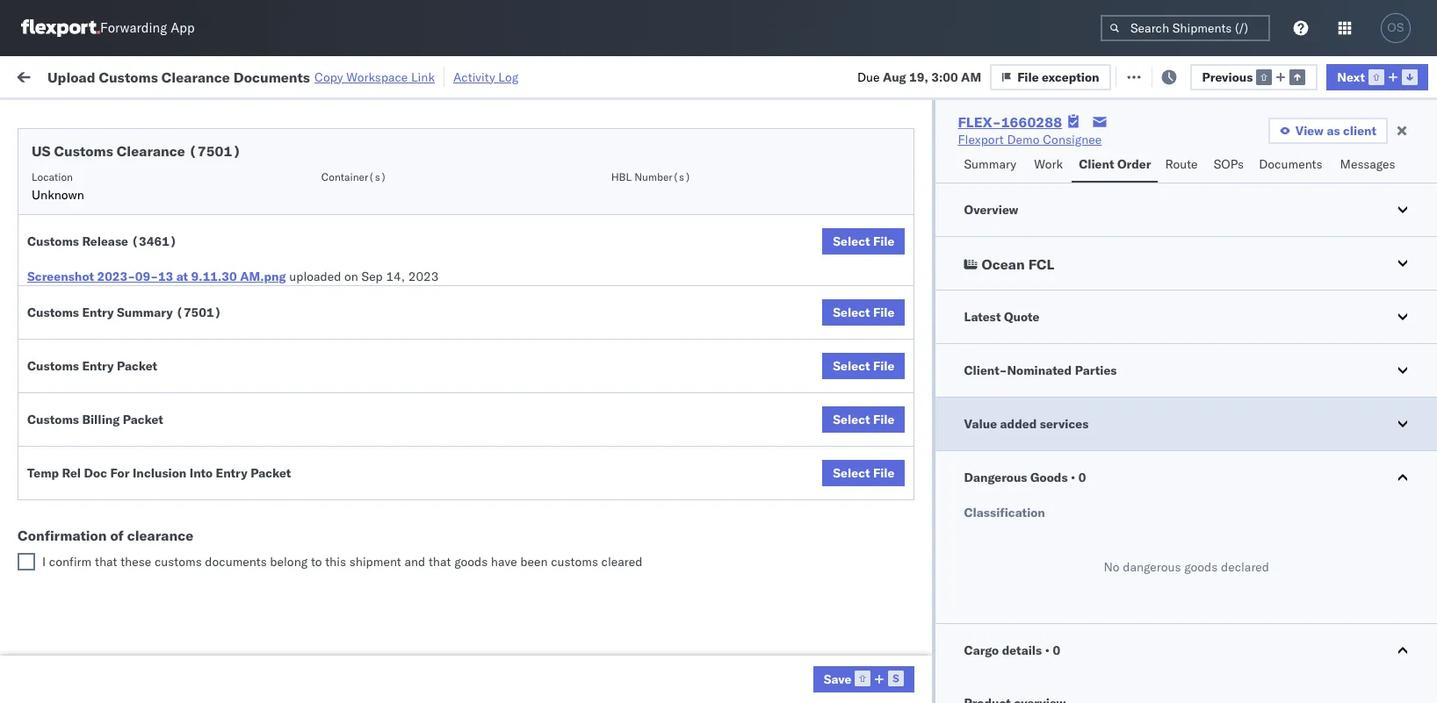 Task type: vqa. For each thing, say whether or not it's contained in the screenshot.
the top partner
no



Task type: describe. For each thing, give the bounding box(es) containing it.
select file for customs release (3461)
[[833, 234, 895, 250]]

• for details
[[1045, 643, 1050, 659]]

am right belong
[[313, 563, 333, 579]]

est, for 11:30 pm est, jan 23, 2023
[[343, 640, 369, 656]]

of
[[110, 527, 124, 545]]

3 flex-1846748 from the top
[[970, 253, 1061, 269]]

documents for upload customs clearance documents copy workspace link
[[234, 68, 310, 86]]

7 resize handle column header from the left
[[1053, 136, 1074, 704]]

customs down screenshot
[[27, 305, 79, 321]]

2 integration test account - karl lagerfeld from the top
[[766, 640, 995, 656]]

4 resize handle column header from the left
[[622, 136, 643, 704]]

3 ceau7522281, hlxu6269489, hlxu8034992 from the top
[[1082, 292, 1355, 308]]

my work
[[18, 64, 96, 88]]

upload customs clearance documents copy workspace link
[[47, 68, 435, 86]]

1 uetu5238478 from the top
[[1176, 408, 1262, 423]]

schedule pickup from los angeles, ca link for 5th schedule pickup from los angeles, ca button from the top of the page
[[40, 552, 250, 587]]

details
[[1002, 643, 1042, 659]]

2 test123456 from the top
[[1197, 215, 1271, 231]]

4 test123456 from the top
[[1197, 331, 1271, 347]]

upload for upload customs clearance documents
[[40, 360, 80, 376]]

app
[[171, 20, 195, 36]]

schedule for first schedule delivery appointment link from the bottom
[[40, 446, 92, 462]]

classification
[[964, 505, 1045, 521]]

2 customs from the left
[[551, 554, 598, 570]]

759 at risk
[[324, 68, 385, 84]]

clearance for us customs clearance (7501)
[[117, 142, 185, 160]]

from for 3rd schedule pickup from los angeles, ca button from the bottom's schedule pickup from los angeles, ca "link"
[[137, 321, 162, 337]]

1 schedule delivery appointment button from the top
[[40, 174, 216, 194]]

temp
[[27, 466, 59, 481]]

schedule pickup from rotterdam, netherlands
[[40, 630, 228, 664]]

uetu5238478 for 7:00 pm est, dec 23, 2022
[[1176, 485, 1262, 501]]

ocean fcl for schedule pickup from los angeles, ca "link" related to 5th schedule pickup from los angeles, ca button from the bottom of the page
[[538, 215, 599, 231]]

have
[[491, 554, 517, 570]]

5 resize handle column header from the left
[[736, 136, 757, 704]]

batch action
[[1338, 68, 1415, 84]]

schedule pickup from los angeles, ca link for fourth schedule pickup from los angeles, ca button from the bottom of the page
[[40, 243, 250, 278]]

confirm
[[49, 554, 92, 570]]

759
[[324, 68, 347, 84]]

1 hlxu6269489, from the top
[[1176, 176, 1266, 192]]

belong
[[270, 554, 308, 570]]

3 resize handle column header from the left
[[508, 136, 529, 704]]

import
[[149, 68, 189, 84]]

2 ceau7522281, hlxu6269489, hlxu8034992 from the top
[[1082, 214, 1355, 230]]

hbl number(s)
[[611, 170, 691, 184]]

summary inside 'button'
[[964, 156, 1017, 172]]

upload customs clearance documents button
[[40, 359, 250, 396]]

jan for 23,
[[372, 640, 392, 656]]

client-nominated parties button
[[936, 344, 1437, 397]]

0 vertical spatial 2023
[[408, 269, 439, 285]]

3 1846748 from the top
[[1008, 253, 1061, 269]]

from for schedule pickup from los angeles, ca "link" related to 5th schedule pickup from los angeles, ca button from the bottom of the page
[[137, 205, 162, 221]]

ready
[[135, 109, 166, 122]]

5 schedule pickup from los angeles, ca button from the top
[[40, 552, 250, 589]]

6 flex-1846748 from the top
[[970, 369, 1061, 385]]

ocean fcl for first schedule delivery appointment link from the bottom
[[538, 447, 599, 463]]

am.png
[[240, 269, 286, 285]]

3 hlxu8034992 from the top
[[1269, 292, 1355, 308]]

0 for cargo details • 0
[[1053, 643, 1061, 659]]

0 horizontal spatial on
[[344, 269, 358, 285]]

0 horizontal spatial file exception
[[1018, 69, 1100, 85]]

vandelay west
[[766, 679, 848, 695]]

pickup for 3rd schedule pickup from los angeles, ca button from the bottom
[[96, 321, 134, 337]]

1 flex-2130387 from the top
[[970, 601, 1061, 617]]

work inside import work button
[[192, 68, 223, 84]]

client order
[[1079, 156, 1151, 172]]

2023-
[[97, 269, 135, 285]]

sops button
[[1207, 148, 1252, 183]]

for
[[110, 466, 130, 481]]

link
[[411, 69, 435, 85]]

value added services button
[[936, 398, 1437, 451]]

order
[[1118, 156, 1151, 172]]

0 for dangerous goods • 0
[[1079, 470, 1086, 486]]

2 2130387 from the top
[[1008, 640, 1061, 656]]

2 1846748 from the top
[[1008, 215, 1061, 231]]

1 - from the top
[[906, 601, 914, 617]]

2 that from the left
[[429, 554, 451, 570]]

customs up customs billing packet
[[27, 358, 79, 374]]

select for customs entry summary (7501)
[[833, 305, 870, 321]]

4 flex-1889466 from the top
[[970, 524, 1061, 540]]

1 ceau7522281, from the top
[[1082, 176, 1173, 192]]

10 resize handle column header from the left
[[1406, 136, 1427, 704]]

unknown
[[32, 187, 84, 203]]

confirm pickup from los angeles, ca link
[[40, 475, 250, 510]]

from for 2nd schedule pickup from los angeles, ca button from the bottom schedule pickup from los angeles, ca "link"
[[137, 398, 162, 414]]

ocean fcl for schedule pickup from rotterdam, netherlands link
[[538, 640, 599, 656]]

am up 2:00 am est, nov 9, 2022
[[313, 331, 333, 347]]

2 appointment from the top
[[144, 291, 216, 307]]

for
[[169, 109, 183, 122]]

messages
[[1340, 156, 1396, 172]]

clearance
[[127, 527, 193, 545]]

from for fourth schedule pickup from los angeles, ca button from the bottom of the page's schedule pickup from los angeles, ca "link"
[[137, 244, 162, 260]]

los for fourth schedule pickup from los angeles, ca button from the bottom of the page
[[166, 244, 185, 260]]

overview
[[964, 202, 1019, 218]]

select file button for temp rel doc for inclusion into entry packet
[[823, 460, 905, 487]]

container numbers button
[[1074, 133, 1170, 164]]

confirm pickup from los angeles, ca button
[[40, 475, 250, 512]]

lhuu7894563, uetu5238478 for 7:00 pm est, dec 23, 2022
[[1082, 485, 1262, 501]]

6 resize handle column header from the left
[[912, 136, 933, 704]]

confirm for confirm pickup from los angeles, ca
[[40, 476, 85, 492]]

hlxu8034992 for upload customs clearance documents button
[[1269, 369, 1355, 385]]

5 1846748 from the top
[[1008, 331, 1061, 347]]

ca for the confirm pickup from los angeles, ca link
[[40, 493, 57, 509]]

4 1846748 from the top
[[1008, 292, 1061, 308]]

schedule for 2nd schedule pickup from los angeles, ca button from the bottom schedule pickup from los angeles, ca "link"
[[40, 398, 92, 414]]

1 2130387 from the top
[[1008, 601, 1061, 617]]

no
[[1104, 560, 1120, 576]]

2 resize handle column header from the left
[[446, 136, 467, 704]]

inclusion
[[133, 466, 187, 481]]

clearance for upload customs clearance documents copy workspace link
[[162, 68, 230, 86]]

2023 for 23,
[[417, 640, 447, 656]]

hlxu8034992 for 5th schedule pickup from los angeles, ca button from the bottom of the page
[[1269, 214, 1355, 230]]

1 ceau7522281, hlxu6269489, hlxu8034992 from the top
[[1082, 176, 1355, 192]]

1 horizontal spatial goods
[[1185, 560, 1218, 576]]

packet for customs entry packet
[[117, 358, 157, 374]]

latest
[[964, 309, 1001, 325]]

lhuu7894563, for 2:59 am est, dec 14, 2022
[[1082, 446, 1173, 462]]

1 customs from the left
[[155, 554, 202, 570]]

flexport
[[958, 132, 1004, 148]]

1 1846748 from the top
[[1008, 176, 1061, 192]]

(7501) for customs entry summary (7501)
[[176, 305, 222, 321]]

screenshot 2023-09-13 at 9.11.30 am.png uploaded on sep 14, 2023
[[27, 269, 439, 285]]

pickup for 2nd schedule pickup from los angeles, ca button from the bottom
[[96, 398, 134, 414]]

1 vertical spatial 14,
[[391, 447, 410, 463]]

sops
[[1214, 156, 1244, 172]]

from for schedule pickup from los angeles, ca "link" associated with 5th schedule pickup from los angeles, ca button from the top of the page
[[137, 553, 162, 569]]

track
[[448, 68, 476, 84]]

billing
[[82, 412, 120, 428]]

temp rel doc for inclusion into entry packet
[[27, 466, 291, 481]]

4 5, from the top
[[392, 292, 404, 308]]

am right the 3:00
[[961, 69, 982, 85]]

to
[[311, 554, 322, 570]]

3 schedule pickup from los angeles, ca from the top
[[40, 321, 237, 355]]

5, for fourth schedule pickup from los angeles, ca button from the bottom of the page's schedule pickup from los angeles, ca "link"
[[392, 253, 404, 269]]

pickup for 5th schedule pickup from los angeles, ca button from the bottom of the page
[[96, 205, 134, 221]]

3 edt, from the top
[[336, 253, 363, 269]]

am up "7:00 pm est, dec 23, 2022"
[[313, 447, 333, 463]]

file for temp rel doc for inclusion into entry packet
[[873, 466, 895, 481]]

location
[[32, 170, 73, 184]]

route button
[[1158, 148, 1207, 183]]

9 resize handle column header from the left
[[1386, 136, 1408, 704]]

6 1846748 from the top
[[1008, 369, 1061, 385]]

1 1889466 from the top
[[1008, 408, 1061, 424]]

select for customs release (3461)
[[833, 234, 870, 250]]

dangerous
[[964, 470, 1028, 486]]

clearance for upload customs clearance documents
[[136, 360, 192, 376]]

from for the confirm pickup from los angeles, ca link
[[130, 476, 155, 492]]

number(s)
[[634, 170, 691, 184]]

schedule for 3rd schedule pickup from los angeles, ca button from the bottom's schedule pickup from los angeles, ca "link"
[[40, 321, 92, 337]]

3 flex-1889466 from the top
[[970, 485, 1061, 501]]

schedule for schedule pickup from los angeles, ca "link" associated with 5th schedule pickup from los angeles, ca button from the top of the page
[[40, 553, 92, 569]]

ocean fcl for upload customs clearance documents link
[[538, 369, 599, 385]]

1 that from the left
[[95, 554, 117, 570]]

11:30 pm est, jan 23, 2023
[[283, 640, 447, 656]]

1 horizontal spatial on
[[431, 68, 445, 84]]

schedule pickup from los angeles, ca link for 5th schedule pickup from los angeles, ca button from the bottom of the page
[[40, 204, 250, 239]]

upload customs clearance documents
[[40, 360, 192, 393]]

work inside work button
[[1034, 156, 1063, 172]]

entry for packet
[[82, 358, 114, 374]]

5 2:59 am edt, nov 5, 2022 from the top
[[283, 331, 437, 347]]

message
[[237, 68, 286, 84]]

lhuu7894563, uetu5238478 for 2:59 am est, dec 14, 2022
[[1082, 446, 1262, 462]]

in
[[263, 109, 273, 122]]

i
[[42, 554, 46, 570]]

1 flex-1889466 from the top
[[970, 408, 1061, 424]]

upload customs clearance documents link
[[40, 359, 250, 394]]

action
[[1376, 68, 1415, 84]]

us
[[32, 142, 51, 160]]

select file for customs entry packet
[[833, 358, 895, 374]]

due aug 19, 3:00 am
[[857, 69, 982, 85]]

1 lhuu7894563, from the top
[[1082, 408, 1173, 423]]

os button
[[1376, 8, 1416, 48]]

4 ceau7522281, hlxu6269489, hlxu8034992 from the top
[[1082, 330, 1355, 346]]

los for 3rd schedule pickup from los angeles, ca button from the bottom
[[166, 321, 185, 337]]

file for customs billing packet
[[873, 412, 895, 428]]

2 schedule pickup from los angeles, ca button from the top
[[40, 243, 250, 280]]

1 flex-1846748 from the top
[[970, 176, 1061, 192]]

5 flex-1846748 from the top
[[970, 331, 1061, 347]]

customs up screenshot
[[27, 234, 79, 250]]

ca for 2nd schedule pickup from los angeles, ca button from the bottom schedule pickup from los angeles, ca "link"
[[40, 416, 57, 432]]

(7501) for us customs clearance (7501)
[[189, 142, 241, 160]]

confirmation
[[18, 527, 107, 545]]

demo
[[1007, 132, 1040, 148]]

customs left billing
[[27, 412, 79, 428]]

lhuu7894563, for 7:00 pm est, dec 23, 2022
[[1082, 485, 1173, 501]]

select file button for customs entry summary (7501)
[[823, 300, 905, 326]]

declared
[[1221, 560, 1270, 576]]

dangerous
[[1123, 560, 1181, 576]]

2 - from the top
[[906, 640, 914, 656]]

hlxu6269489, for 3rd schedule pickup from los angeles, ca button from the bottom
[[1176, 330, 1266, 346]]

customs down by:
[[54, 142, 113, 160]]

schedule delivery appointment for first schedule delivery appointment link from the bottom
[[40, 446, 216, 462]]

customs up status
[[99, 68, 158, 86]]

screenshot 2023-09-13 at 9.11.30 am.png link
[[27, 268, 286, 286]]

2 flex-2130387 from the top
[[970, 640, 1061, 656]]

delivery for third schedule delivery appointment link from the bottom
[[96, 175, 141, 191]]

confirm delivery
[[40, 523, 134, 539]]

3 schedule delivery appointment link from the top
[[40, 445, 216, 463]]

documents
[[205, 554, 267, 570]]

2:59 for first schedule delivery appointment 'button' from the bottom of the page
[[283, 447, 310, 463]]

cargo
[[964, 643, 999, 659]]

1 integration test account - karl lagerfeld from the top
[[766, 601, 995, 617]]

1 horizontal spatial file exception
[[1137, 68, 1219, 84]]

blocked,
[[216, 109, 260, 122]]

flexport. image
[[21, 19, 100, 37]]

delivery for confirm delivery link
[[88, 523, 134, 539]]

forwarding app
[[100, 20, 195, 36]]

pickup for schedule pickup from rotterdam, netherlands button
[[96, 630, 134, 646]]

1 karl from the top
[[917, 601, 939, 617]]

batch action button
[[1311, 63, 1426, 89]]

4 schedule pickup from los angeles, ca from the top
[[40, 398, 237, 432]]

save
[[824, 672, 852, 688]]

been
[[520, 554, 548, 570]]

3 ceau7522281, from the top
[[1082, 292, 1173, 308]]

workspace
[[346, 69, 408, 85]]

confirm delivery button
[[40, 522, 134, 542]]

2 account from the top
[[856, 640, 903, 656]]

est, for 2:59 am est, jan 13, 2023
[[336, 563, 362, 579]]

3 schedule pickup from los angeles, ca button from the top
[[40, 320, 250, 357]]

route
[[1165, 156, 1198, 172]]

los for confirm pickup from los angeles, ca button
[[159, 476, 178, 492]]

msdu7304509
[[1082, 562, 1172, 578]]

maeu9736123
[[1197, 563, 1286, 579]]

9,
[[391, 369, 403, 385]]

schedule for third schedule delivery appointment link from the bottom
[[40, 175, 92, 191]]

save button
[[813, 667, 915, 693]]

3 test123456 from the top
[[1197, 292, 1271, 308]]

filtered
[[18, 108, 60, 123]]

1 horizontal spatial at
[[350, 68, 361, 84]]

forwarding
[[100, 20, 167, 36]]

schedule delivery appointment for third schedule delivery appointment link from the bottom
[[40, 175, 216, 191]]

confirm delivery link
[[40, 522, 134, 540]]

activity log button
[[453, 67, 519, 87]]

schedule for schedule pickup from los angeles, ca "link" related to 5th schedule pickup from los angeles, ca button from the bottom of the page
[[40, 205, 92, 221]]

ocean fcl button
[[936, 237, 1437, 290]]

2 vertical spatial packet
[[251, 466, 291, 481]]

1 resize handle column header from the left
[[251, 136, 272, 704]]

i confirm that these customs documents belong to this shipment and that goods have been customs cleared
[[42, 554, 643, 570]]

ca for schedule pickup from los angeles, ca "link" related to 5th schedule pickup from los angeles, ca button from the bottom of the page
[[40, 223, 57, 239]]

5 ceau7522281, hlxu6269489, hlxu8034992 from the top
[[1082, 369, 1355, 385]]

2:59 for 5th schedule pickup from los angeles, ca button from the bottom of the page
[[283, 215, 310, 231]]

flex-1660288 link
[[958, 113, 1062, 131]]

1 integration from the top
[[766, 601, 827, 617]]

this
[[325, 554, 346, 570]]

mbl/mawb
[[1197, 143, 1258, 156]]

next button
[[1327, 64, 1429, 90]]

customs entry packet
[[27, 358, 157, 374]]

numbers for container numbers
[[1082, 150, 1126, 163]]



Task type: locate. For each thing, give the bounding box(es) containing it.
1 test123456 from the top
[[1197, 176, 1271, 192]]

8 resize handle column header from the left
[[1167, 136, 1188, 704]]

jan
[[365, 563, 385, 579], [372, 640, 392, 656]]

packet
[[117, 358, 157, 374], [123, 412, 163, 428], [251, 466, 291, 481]]

schedule delivery appointment link down 2023-
[[40, 290, 216, 308]]

clearance inside "upload customs clearance documents"
[[136, 360, 192, 376]]

schedule delivery appointment link down the us customs clearance (7501) at the left
[[40, 174, 216, 192]]

0 vertical spatial packet
[[117, 358, 157, 374]]

6 2:59 from the top
[[283, 447, 310, 463]]

4 flex-1846748 from the top
[[970, 292, 1061, 308]]

0 horizontal spatial documents
[[40, 377, 104, 393]]

on
[[431, 68, 445, 84], [344, 269, 358, 285]]

0 vertical spatial karl
[[917, 601, 939, 617]]

ca down i
[[40, 571, 57, 586]]

hlxu8034992 for 3rd schedule pickup from los angeles, ca button from the bottom
[[1269, 330, 1355, 346]]

2 vertical spatial entry
[[216, 466, 248, 481]]

lhuu7894563, down services
[[1082, 446, 1173, 462]]

entry down 2023-
[[82, 305, 114, 321]]

los up "13"
[[166, 244, 185, 260]]

pickup for 5th schedule pickup from los angeles, ca button from the top of the page
[[96, 553, 134, 569]]

1 2:59 am edt, nov 5, 2022 from the top
[[283, 176, 437, 192]]

2 karl from the top
[[917, 640, 939, 656]]

0 vertical spatial integration test account - karl lagerfeld
[[766, 601, 995, 617]]

documents down customs entry packet at the bottom left of page
[[40, 377, 104, 393]]

latest quote
[[964, 309, 1040, 325]]

ca up customs entry packet at the bottom left of page
[[40, 339, 57, 355]]

resize handle column header
[[251, 136, 272, 704], [446, 136, 467, 704], [508, 136, 529, 704], [622, 136, 643, 704], [736, 136, 757, 704], [912, 136, 933, 704], [1053, 136, 1074, 704], [1167, 136, 1188, 704], [1386, 136, 1408, 704], [1406, 136, 1427, 704]]

1 vertical spatial dec
[[364, 485, 387, 501]]

1 vertical spatial at
[[176, 269, 188, 285]]

ocean fcl for the confirm pickup from los angeles, ca link
[[538, 485, 599, 501]]

work down flexport demo consignee link
[[1034, 156, 1063, 172]]

2:00
[[283, 369, 310, 385]]

ca for fourth schedule pickup from los angeles, ca button from the bottom of the page's schedule pickup from los angeles, ca "link"
[[40, 261, 57, 277]]

1 vertical spatial -
[[906, 640, 914, 656]]

schedule delivery appointment for 2nd schedule delivery appointment link
[[40, 291, 216, 307]]

1 vertical spatial 0
[[1053, 643, 1061, 659]]

1660288
[[1001, 113, 1062, 131]]

3 appointment from the top
[[144, 446, 216, 462]]

1 vertical spatial lhuu7894563,
[[1082, 446, 1173, 462]]

3 schedule delivery appointment button from the top
[[40, 445, 216, 464]]

west
[[820, 679, 848, 695]]

uetu5238478
[[1176, 408, 1262, 423], [1176, 446, 1262, 462], [1176, 485, 1262, 501]]

ocean fcl for 3rd schedule pickup from los angeles, ca button from the bottom's schedule pickup from los angeles, ca "link"
[[538, 331, 599, 347]]

file exception down search shipments (/) text box
[[1137, 68, 1219, 84]]

1 schedule pickup from los angeles, ca button from the top
[[40, 204, 250, 241]]

documents inside "upload customs clearance documents"
[[40, 377, 104, 393]]

los inside the confirm pickup from los angeles, ca
[[159, 476, 178, 492]]

0 vertical spatial on
[[431, 68, 445, 84]]

pm right '7:00'
[[313, 485, 332, 501]]

nov
[[366, 176, 389, 192], [366, 215, 389, 231], [366, 253, 389, 269], [366, 292, 389, 308], [366, 331, 389, 347], [365, 369, 388, 385]]

2:59
[[283, 176, 310, 192], [283, 215, 310, 231], [283, 253, 310, 269], [283, 292, 310, 308], [283, 331, 310, 347], [283, 447, 310, 463], [283, 563, 310, 579]]

aug
[[883, 69, 906, 85]]

los left into
[[159, 476, 178, 492]]

None checkbox
[[18, 554, 35, 571]]

1 horizontal spatial summary
[[964, 156, 1017, 172]]

schedule delivery appointment up the for
[[40, 446, 216, 462]]

3 hlxu6269489, from the top
[[1176, 292, 1266, 308]]

that right "and"
[[429, 554, 451, 570]]

0 horizontal spatial exception
[[1042, 69, 1100, 85]]

1 vertical spatial documents
[[1259, 156, 1323, 172]]

1 horizontal spatial 0
[[1079, 470, 1086, 486]]

2 select file button from the top
[[823, 300, 905, 326]]

3 2:59 am edt, nov 5, 2022 from the top
[[283, 253, 437, 269]]

numbers for mbl/mawb numbers
[[1261, 143, 1304, 156]]

0 vertical spatial account
[[856, 601, 903, 617]]

pickup right rel at left bottom
[[88, 476, 126, 492]]

1 vertical spatial clearance
[[117, 142, 185, 160]]

est, right 11:30
[[343, 640, 369, 656]]

ca
[[40, 223, 57, 239], [40, 261, 57, 277], [40, 339, 57, 355], [40, 416, 57, 432], [40, 493, 57, 509], [40, 571, 57, 586]]

3 5, from the top
[[392, 253, 404, 269]]

1 schedule pickup from los angeles, ca from the top
[[40, 205, 237, 239]]

2 lhuu7894563, uetu5238478 from the top
[[1082, 446, 1262, 462]]

2 schedule from the top
[[40, 205, 92, 221]]

1 2:59 from the top
[[283, 176, 310, 192]]

0 vertical spatial schedule delivery appointment
[[40, 175, 216, 191]]

los for 5th schedule pickup from los angeles, ca button from the bottom of the page
[[166, 205, 185, 221]]

2:59 up 2:00
[[283, 331, 310, 347]]

23, for 2022
[[390, 485, 409, 501]]

2 vertical spatial schedule delivery appointment link
[[40, 445, 216, 463]]

packet down customs entry summary (7501)
[[117, 358, 157, 374]]

1 5, from the top
[[392, 176, 404, 192]]

5 hlxu6269489, from the top
[[1176, 369, 1266, 385]]

Search Work text field
[[846, 63, 1037, 89]]

flex-1889466 up dangerous goods • 0
[[970, 447, 1061, 463]]

0 horizontal spatial summary
[[117, 305, 173, 321]]

2 schedule pickup from los angeles, ca from the top
[[40, 244, 237, 277]]

on left sep
[[344, 269, 358, 285]]

1 horizontal spatial •
[[1071, 470, 1076, 486]]

ocean inside ocean fcl button
[[982, 256, 1025, 273]]

est, for 2:59 am est, dec 14, 2022
[[336, 447, 362, 463]]

Search Shipments (/) text field
[[1101, 15, 1270, 41]]

dangerous goods • 0
[[964, 470, 1086, 486]]

2 schedule delivery appointment link from the top
[[40, 290, 216, 308]]

exception down search shipments (/) text box
[[1161, 68, 1219, 84]]

pickup inside schedule pickup from rotterdam, netherlands
[[96, 630, 134, 646]]

schedule pickup from los angeles, ca link for 3rd schedule pickup from los angeles, ca button from the bottom
[[40, 320, 250, 355]]

ocean fcl
[[538, 215, 599, 231], [982, 256, 1055, 273], [538, 331, 599, 347], [538, 369, 599, 385], [538, 447, 599, 463], [538, 485, 599, 501], [538, 563, 599, 579], [538, 640, 599, 656]]

2 schedule delivery appointment from the top
[[40, 291, 216, 307]]

est, up "7:00 pm est, dec 23, 2022"
[[336, 447, 362, 463]]

2:59 up '7:00'
[[283, 447, 310, 463]]

los for 2nd schedule pickup from los angeles, ca button from the bottom
[[166, 398, 185, 414]]

0 horizontal spatial numbers
[[1082, 150, 1126, 163]]

select for customs billing packet
[[833, 412, 870, 428]]

los up (3461)
[[166, 205, 185, 221]]

2 schedule delivery appointment button from the top
[[40, 290, 216, 310]]

0 vertical spatial at
[[350, 68, 361, 84]]

1 vertical spatial 2130387
[[1008, 640, 1061, 656]]

4 schedule from the top
[[40, 291, 92, 307]]

customs up billing
[[84, 360, 133, 376]]

5 select file from the top
[[833, 466, 895, 481]]

hlxu6269489, for 5th schedule pickup from los angeles, ca button from the bottom of the page
[[1176, 214, 1266, 230]]

0 vertical spatial (7501)
[[189, 142, 241, 160]]

0 vertical spatial integration
[[766, 601, 827, 617]]

schedule up screenshot
[[40, 244, 92, 260]]

status
[[96, 109, 127, 122]]

packet right billing
[[123, 412, 163, 428]]

my
[[18, 64, 46, 88]]

uetu5238478 for 2:59 am est, dec 14, 2022
[[1176, 446, 1262, 462]]

1 vertical spatial appointment
[[144, 291, 216, 307]]

2023 right 13,
[[410, 563, 441, 579]]

4 schedule pickup from los angeles, ca link from the top
[[40, 398, 250, 433]]

1 vertical spatial integration
[[766, 640, 827, 656]]

7:00 pm est, dec 23, 2022
[[283, 485, 443, 501]]

select
[[833, 234, 870, 250], [833, 305, 870, 321], [833, 358, 870, 374], [833, 412, 870, 428], [833, 466, 870, 481]]

appointment down the us customs clearance (7501) at the left
[[144, 175, 216, 191]]

0 vertical spatial flex-2130387
[[970, 601, 1061, 617]]

1 horizontal spatial customs
[[551, 554, 598, 570]]

numbers down view
[[1261, 143, 1304, 156]]

integration
[[766, 601, 827, 617], [766, 640, 827, 656]]

schedule inside schedule pickup from rotterdam, netherlands
[[40, 630, 92, 646]]

previous button
[[1190, 64, 1318, 90]]

5 select file button from the top
[[823, 460, 905, 487]]

0 vertical spatial appointment
[[144, 175, 216, 191]]

fcl inside button
[[1029, 256, 1055, 273]]

4 schedule pickup from los angeles, ca button from the top
[[40, 398, 250, 434]]

pickup down customs entry summary (7501)
[[96, 321, 134, 337]]

1 horizontal spatial numbers
[[1261, 143, 1304, 156]]

hlxu6269489,
[[1176, 176, 1266, 192], [1176, 214, 1266, 230], [1176, 292, 1266, 308], [1176, 330, 1266, 346], [1176, 369, 1266, 385]]

1 vertical spatial uetu5238478
[[1176, 446, 1262, 462]]

23, down 13,
[[395, 640, 414, 656]]

2 vertical spatial documents
[[40, 377, 104, 393]]

0 vertical spatial summary
[[964, 156, 1017, 172]]

am down progress
[[313, 176, 333, 192]]

1 vertical spatial •
[[1045, 643, 1050, 659]]

confirm for confirm delivery
[[40, 523, 85, 539]]

3 schedule delivery appointment from the top
[[40, 446, 216, 462]]

lhuu7894563,
[[1082, 408, 1173, 423], [1082, 446, 1173, 462], [1082, 485, 1173, 501]]

am up uploaded
[[313, 215, 333, 231]]

0 vertical spatial 0
[[1079, 470, 1086, 486]]

5,
[[392, 176, 404, 192], [392, 215, 404, 231], [392, 253, 404, 269], [392, 292, 404, 308], [392, 331, 404, 347]]

1 vertical spatial (7501)
[[176, 305, 222, 321]]

2 vertical spatial uetu5238478
[[1176, 485, 1262, 501]]

vandelay
[[766, 679, 817, 695]]

file for customs entry summary (7501)
[[873, 305, 895, 321]]

2 integration from the top
[[766, 640, 827, 656]]

1889466 down classification on the right of the page
[[1008, 524, 1061, 540]]

1 horizontal spatial that
[[429, 554, 451, 570]]

next
[[1338, 69, 1365, 85]]

lhuu7894563, up no
[[1082, 485, 1173, 501]]

from inside the confirm pickup from los angeles, ca
[[130, 476, 155, 492]]

work
[[50, 64, 96, 88]]

at
[[350, 68, 361, 84], [176, 269, 188, 285]]

numbers
[[1261, 143, 1304, 156], [1082, 150, 1126, 163]]

1 vertical spatial lhuu7894563, uetu5238478
[[1082, 446, 1262, 462]]

customs inside "upload customs clearance documents"
[[84, 360, 133, 376]]

schedule delivery appointment down the us customs clearance (7501) at the left
[[40, 175, 216, 191]]

ca for 3rd schedule pickup from los angeles, ca button from the bottom's schedule pickup from los angeles, ca "link"
[[40, 339, 57, 355]]

schedule down unknown
[[40, 205, 92, 221]]

customs right been
[[551, 554, 598, 570]]

1 vertical spatial upload
[[40, 360, 80, 376]]

1 vertical spatial on
[[344, 269, 358, 285]]

0 vertical spatial schedule delivery appointment link
[[40, 174, 216, 192]]

schedule up customs entry packet at the bottom left of page
[[40, 321, 92, 337]]

summary down flexport
[[964, 156, 1017, 172]]

ca down temp
[[40, 493, 57, 509]]

7 2:59 from the top
[[283, 563, 310, 579]]

1 vertical spatial jan
[[372, 640, 392, 656]]

schedule delivery appointment down 2023-
[[40, 291, 216, 307]]

sep
[[362, 269, 383, 285]]

lagerfeld left details
[[943, 640, 995, 656]]

los for 5th schedule pickup from los angeles, ca button from the top of the page
[[166, 553, 185, 569]]

0 horizontal spatial that
[[95, 554, 117, 570]]

lhuu7894563, down parties
[[1082, 408, 1173, 423]]

schedule down the us
[[40, 175, 92, 191]]

1 vertical spatial integration test account - karl lagerfeld
[[766, 640, 995, 656]]

4 1889466 from the top
[[1008, 524, 1061, 540]]

7 schedule from the top
[[40, 446, 92, 462]]

4 2:59 from the top
[[283, 292, 310, 308]]

ocean
[[690, 176, 726, 192], [538, 215, 574, 231], [690, 215, 726, 231], [804, 215, 840, 231], [804, 253, 840, 269], [982, 256, 1025, 273], [804, 292, 840, 308], [538, 331, 574, 347], [690, 331, 726, 347], [804, 331, 840, 347], [538, 369, 574, 385], [690, 369, 726, 385], [804, 369, 840, 385], [804, 408, 840, 424], [538, 447, 574, 463], [690, 447, 726, 463], [804, 447, 840, 463], [538, 485, 574, 501], [690, 485, 726, 501], [804, 485, 840, 501], [538, 563, 574, 579], [538, 640, 574, 656]]

schedule delivery appointment button
[[40, 174, 216, 194], [40, 290, 216, 310], [40, 445, 216, 464]]

2 flex-1846748 from the top
[[970, 215, 1061, 231]]

select file button for customs entry packet
[[823, 353, 905, 380]]

file for customs release (3461)
[[873, 234, 895, 250]]

pm for 11:30
[[320, 640, 340, 656]]

netherlands
[[40, 648, 109, 664]]

delivery for 2nd schedule delivery appointment link
[[96, 291, 141, 307]]

1 schedule from the top
[[40, 175, 92, 191]]

1 edt, from the top
[[336, 176, 363, 192]]

confirm up confirmation
[[40, 476, 85, 492]]

import work button
[[142, 56, 230, 96]]

23, for 2023
[[395, 640, 414, 656]]

est, down 2:59 am est, dec 14, 2022
[[335, 485, 361, 501]]

0 horizontal spatial goods
[[454, 554, 488, 570]]

appointment up inclusion at the left bottom
[[144, 446, 216, 462]]

2:59 up uploaded
[[283, 215, 310, 231]]

• for goods
[[1071, 470, 1076, 486]]

angeles, inside the confirm pickup from los angeles, ca
[[181, 476, 230, 492]]

activity log
[[453, 69, 519, 85]]

2130387 up details
[[1008, 601, 1061, 617]]

6 ca from the top
[[40, 571, 57, 586]]

1 horizontal spatial work
[[1034, 156, 1063, 172]]

edt,
[[336, 176, 363, 192], [336, 215, 363, 231], [336, 253, 363, 269], [336, 292, 363, 308], [336, 331, 363, 347]]

0 vertical spatial •
[[1071, 470, 1076, 486]]

packet for customs billing packet
[[123, 412, 163, 428]]

pickup inside the confirm pickup from los angeles, ca
[[88, 476, 126, 492]]

dec down 2:59 am est, dec 14, 2022
[[364, 485, 387, 501]]

flex-2130387
[[970, 601, 1061, 617], [970, 640, 1061, 656]]

8 schedule from the top
[[40, 553, 92, 569]]

1 account from the top
[[856, 601, 903, 617]]

schedule for fourth schedule pickup from los angeles, ca button from the bottom of the page's schedule pickup from los angeles, ca "link"
[[40, 244, 92, 260]]

ceau7522281, up parties
[[1082, 330, 1173, 346]]

0 vertical spatial entry
[[82, 305, 114, 321]]

risk
[[364, 68, 385, 84]]

1 vertical spatial 23,
[[395, 640, 414, 656]]

goods left declared
[[1185, 560, 1218, 576]]

2 1889466 from the top
[[1008, 447, 1061, 463]]

delivery inside confirm delivery link
[[88, 523, 134, 539]]

pickup for confirm pickup from los angeles, ca button
[[88, 476, 126, 492]]

account
[[856, 601, 903, 617], [856, 640, 903, 656]]

pickup up 2023-
[[96, 244, 134, 260]]

select file
[[833, 234, 895, 250], [833, 305, 895, 321], [833, 358, 895, 374], [833, 412, 895, 428], [833, 466, 895, 481]]

est, left 9,
[[336, 369, 362, 385]]

flex id
[[942, 143, 975, 156]]

0 vertical spatial -
[[906, 601, 914, 617]]

0 vertical spatial upload
[[47, 68, 95, 86]]

0 vertical spatial documents
[[234, 68, 310, 86]]

file for customs entry packet
[[873, 358, 895, 374]]

dec for 14,
[[365, 447, 388, 463]]

flex-1889466 up classification on the right of the page
[[970, 485, 1061, 501]]

2 vertical spatial schedule delivery appointment button
[[40, 445, 216, 464]]

1 vertical spatial 2023
[[410, 563, 441, 579]]

0 vertical spatial jan
[[365, 563, 385, 579]]

1 vertical spatial schedule delivery appointment link
[[40, 290, 216, 308]]

mbl/mawb numbers button
[[1188, 140, 1390, 157]]

delivery
[[96, 175, 141, 191], [96, 291, 141, 307], [96, 446, 141, 462], [88, 523, 134, 539]]

0 vertical spatial schedule delivery appointment button
[[40, 174, 216, 194]]

1 vertical spatial packet
[[123, 412, 163, 428]]

from inside schedule pickup from rotterdam, netherlands
[[137, 630, 162, 646]]

flex
[[942, 143, 962, 156]]

ca for schedule pickup from los angeles, ca "link" associated with 5th schedule pickup from los angeles, ca button from the top of the page
[[40, 571, 57, 586]]

1 vertical spatial lagerfeld
[[943, 640, 995, 656]]

2 2:59 from the top
[[283, 215, 310, 231]]

9 schedule from the top
[[40, 630, 92, 646]]

hlxu6269489, for upload customs clearance documents button
[[1176, 369, 1266, 385]]

2 lhuu7894563, from the top
[[1082, 446, 1173, 462]]

23, down 2:59 am est, dec 14, 2022
[[390, 485, 409, 501]]

2 vertical spatial 2023
[[417, 640, 447, 656]]

numbers inside container numbers
[[1082, 150, 1126, 163]]

0 vertical spatial lhuu7894563,
[[1082, 408, 1173, 423]]

•
[[1071, 470, 1076, 486], [1045, 643, 1050, 659]]

4 ceau7522281, from the top
[[1082, 330, 1173, 346]]

1 vertical spatial account
[[856, 640, 903, 656]]

upload up by:
[[47, 68, 95, 86]]

confirm up confirm
[[40, 523, 85, 539]]

2:59 am est, dec 14, 2022
[[283, 447, 444, 463]]

1 confirm from the top
[[40, 476, 85, 492]]

packet up '7:00'
[[251, 466, 291, 481]]

select for customs entry packet
[[833, 358, 870, 374]]

copy
[[315, 69, 343, 85]]

5 schedule pickup from los angeles, ca from the top
[[40, 553, 237, 586]]

fcl
[[577, 215, 599, 231], [1029, 256, 1055, 273], [577, 331, 599, 347], [577, 369, 599, 385], [577, 447, 599, 463], [577, 485, 599, 501], [577, 563, 599, 579], [577, 640, 599, 656]]

2 lagerfeld from the top
[[943, 640, 995, 656]]

parties
[[1075, 363, 1117, 379]]

ceau7522281, down client order button
[[1082, 214, 1173, 230]]

jan for 13,
[[365, 563, 385, 579]]

ocean fcl for schedule pickup from los angeles, ca "link" associated with 5th schedule pickup from los angeles, ca button from the top of the page
[[538, 563, 599, 579]]

5 edt, from the top
[[336, 331, 363, 347]]

ocean fcl inside button
[[982, 256, 1055, 273]]

upload inside "upload customs clearance documents"
[[40, 360, 80, 376]]

messages button
[[1333, 148, 1405, 183]]

0 vertical spatial lhuu7894563, uetu5238478
[[1082, 408, 1262, 423]]

2130387 right cargo
[[1008, 640, 1061, 656]]

1 horizontal spatial exception
[[1161, 68, 1219, 84]]

(7501) down 9.11.30
[[176, 305, 222, 321]]

hlxu8034992
[[1269, 176, 1355, 192], [1269, 214, 1355, 230], [1269, 292, 1355, 308], [1269, 330, 1355, 346], [1269, 369, 1355, 385]]

entry for summary
[[82, 305, 114, 321]]

select file button
[[823, 228, 905, 255], [823, 300, 905, 326], [823, 353, 905, 380], [823, 407, 905, 433], [823, 460, 905, 487]]

0 vertical spatial 14,
[[386, 269, 405, 285]]

1 vertical spatial schedule delivery appointment button
[[40, 290, 216, 310]]

3 lhuu7894563, from the top
[[1082, 485, 1173, 501]]

schedule for schedule pickup from rotterdam, netherlands link
[[40, 630, 92, 646]]

pickup for fourth schedule pickup from los angeles, ca button from the bottom of the page
[[96, 244, 134, 260]]

maeu9408431
[[1197, 601, 1286, 617]]

upload up customs billing packet
[[40, 360, 80, 376]]

0 horizontal spatial at
[[176, 269, 188, 285]]

pm right 11:30
[[320, 640, 340, 656]]

select file button for customs billing packet
[[823, 407, 905, 433]]

clearance down customs entry summary (7501)
[[136, 360, 192, 376]]

2 vertical spatial lhuu7894563, uetu5238478
[[1082, 485, 1262, 501]]

2:59 for 5th schedule pickup from los angeles, ca button from the top of the page
[[283, 563, 310, 579]]

6 schedule from the top
[[40, 398, 92, 414]]

5, for 3rd schedule pickup from los angeles, ca button from the bottom's schedule pickup from los angeles, ca "link"
[[392, 331, 404, 347]]

1 ca from the top
[[40, 223, 57, 239]]

2:59 am edt, nov 5, 2022
[[283, 176, 437, 192], [283, 215, 437, 231], [283, 253, 437, 269], [283, 292, 437, 308], [283, 331, 437, 347]]

lagerfeld up cargo
[[943, 601, 995, 617]]

0 horizontal spatial customs
[[155, 554, 202, 570]]

entry
[[82, 305, 114, 321], [82, 358, 114, 374], [216, 466, 248, 481]]

2 schedule pickup from los angeles, ca link from the top
[[40, 243, 250, 278]]

0 vertical spatial pm
[[313, 485, 332, 501]]

5 2:59 from the top
[[283, 331, 310, 347]]

est, for 7:00 pm est, dec 23, 2022
[[335, 485, 361, 501]]

exception
[[1161, 68, 1219, 84], [1042, 69, 1100, 85]]

2023
[[408, 269, 439, 285], [410, 563, 441, 579], [417, 640, 447, 656]]

rel
[[62, 466, 81, 481]]

los down "13"
[[166, 321, 185, 337]]

entry up customs billing packet
[[82, 358, 114, 374]]

ceau7522281, down ocean fcl button
[[1082, 292, 1173, 308]]

view as client
[[1296, 123, 1377, 139]]

2 horizontal spatial documents
[[1259, 156, 1323, 172]]

2:59 for fourth schedule pickup from los angeles, ca button from the bottom of the page
[[283, 253, 310, 269]]

file exception button
[[1110, 63, 1230, 89], [1110, 63, 1230, 89], [990, 64, 1111, 90], [990, 64, 1111, 90]]

4 ca from the top
[[40, 416, 57, 432]]

0 vertical spatial 2130387
[[1008, 601, 1061, 617]]

file
[[1137, 68, 1158, 84], [1018, 69, 1039, 85], [873, 234, 895, 250], [873, 305, 895, 321], [873, 358, 895, 374], [873, 412, 895, 428], [873, 466, 895, 481]]

4 hlxu6269489, from the top
[[1176, 330, 1266, 346]]

pickup up netherlands
[[96, 630, 134, 646]]

ceau7522281, for 5th schedule pickup from los angeles, ca button from the bottom of the page
[[1082, 214, 1173, 230]]

delivery for first schedule delivery appointment link from the bottom
[[96, 446, 141, 462]]

schedule for 2nd schedule delivery appointment link
[[40, 291, 92, 307]]

2 5, from the top
[[392, 215, 404, 231]]

forwarding app link
[[21, 19, 195, 37]]

0 horizontal spatial •
[[1045, 643, 1050, 659]]

select file for customs billing packet
[[833, 412, 895, 428]]

1 hlxu8034992 from the top
[[1269, 176, 1355, 192]]

select file button for customs release (3461)
[[823, 228, 905, 255]]

2 2:59 am edt, nov 5, 2022 from the top
[[283, 215, 437, 231]]

documents inside button
[[1259, 156, 1323, 172]]

shipment
[[349, 554, 401, 570]]

4 hlxu8034992 from the top
[[1269, 330, 1355, 346]]

2:59 left sep
[[283, 253, 310, 269]]

2:00 am est, nov 9, 2022
[[283, 369, 436, 385]]

0 vertical spatial dec
[[365, 447, 388, 463]]

select for temp rel doc for inclusion into entry packet
[[833, 466, 870, 481]]

exception up 1660288
[[1042, 69, 1100, 85]]

2 hlxu8034992 from the top
[[1269, 214, 1355, 230]]

entry right into
[[216, 466, 248, 481]]

5 select from the top
[[833, 466, 870, 481]]

ceau7522281, for 3rd schedule pickup from los angeles, ca button from the bottom
[[1082, 330, 1173, 346]]

2 vertical spatial appointment
[[144, 446, 216, 462]]

2 flex-1889466 from the top
[[970, 447, 1061, 463]]

2 vertical spatial clearance
[[136, 360, 192, 376]]

1 lagerfeld from the top
[[943, 601, 995, 617]]

1 vertical spatial confirm
[[40, 523, 85, 539]]

am down uploaded
[[313, 292, 333, 308]]

2 ceau7522281, from the top
[[1082, 214, 1173, 230]]

2 vertical spatial lhuu7894563,
[[1082, 485, 1173, 501]]

confirm inside the confirm pickup from los angeles, ca
[[40, 476, 85, 492]]

activity
[[453, 69, 495, 85]]

schedule pickup from rotterdam, netherlands link
[[40, 630, 250, 665]]

schedule down confirmation
[[40, 553, 92, 569]]

7:00
[[283, 485, 310, 501]]

205 on track
[[405, 68, 476, 84]]

1889466 down nominated
[[1008, 408, 1061, 424]]

select file for customs entry summary (7501)
[[833, 305, 895, 321]]

5 ca from the top
[[40, 493, 57, 509]]

1 vertical spatial work
[[1034, 156, 1063, 172]]

pickup down "upload customs clearance documents"
[[96, 398, 134, 414]]

0 vertical spatial confirm
[[40, 476, 85, 492]]

2 edt, from the top
[[336, 215, 363, 231]]

los down "clearance"
[[166, 553, 185, 569]]

1 schedule delivery appointment link from the top
[[40, 174, 216, 192]]

1 appointment from the top
[[144, 175, 216, 191]]

numbers down container
[[1082, 150, 1126, 163]]

(7501) down "status ready for work, blocked, in progress"
[[189, 142, 241, 160]]

3 1889466 from the top
[[1008, 485, 1061, 501]]

file exception up 1660288
[[1018, 69, 1100, 85]]

on right 205
[[431, 68, 445, 84]]

0 vertical spatial clearance
[[162, 68, 230, 86]]

client-
[[964, 363, 1007, 379]]

schedule up netherlands
[[40, 630, 92, 646]]

1889466 up dangerous goods • 0
[[1008, 447, 1061, 463]]

upload for upload customs clearance documents copy workspace link
[[47, 68, 95, 86]]

pm for 7:00
[[313, 485, 332, 501]]

0 vertical spatial uetu5238478
[[1176, 408, 1262, 423]]

2:59 for 3rd schedule pickup from los angeles, ca button from the bottom
[[283, 331, 310, 347]]

services
[[1040, 416, 1089, 432]]

1 vertical spatial flex-2130387
[[970, 640, 1061, 656]]

and
[[405, 554, 426, 570]]

0 vertical spatial 23,
[[390, 485, 409, 501]]

from for schedule pickup from rotterdam, netherlands link
[[137, 630, 162, 646]]

11:30
[[283, 640, 317, 656]]

schedule pickup from los angeles, ca link for 2nd schedule pickup from los angeles, ca button from the bottom
[[40, 398, 250, 433]]

2023 right sep
[[408, 269, 439, 285]]

work,
[[186, 109, 214, 122]]

ca inside the confirm pickup from los angeles, ca
[[40, 493, 57, 509]]

flex-1889466 down nominated
[[970, 408, 1061, 424]]

3 lhuu7894563, uetu5238478 from the top
[[1082, 485, 1262, 501]]

am right 2:00
[[313, 369, 333, 385]]

4 2:59 am edt, nov 5, 2022 from the top
[[283, 292, 437, 308]]

1 schedule pickup from los angeles, ca link from the top
[[40, 204, 250, 239]]

1 vertical spatial karl
[[917, 640, 939, 656]]

work right import
[[192, 68, 223, 84]]

schedule delivery appointment button up the for
[[40, 445, 216, 464]]

1 vertical spatial schedule delivery appointment
[[40, 291, 216, 307]]

1 vertical spatial entry
[[82, 358, 114, 374]]

flexport demo consignee
[[958, 132, 1102, 148]]

flex id button
[[933, 140, 1056, 157]]

cleared
[[601, 554, 643, 570]]

documents down view
[[1259, 156, 1323, 172]]

am left sep
[[313, 253, 333, 269]]

4 edt, from the top
[[336, 292, 363, 308]]

that down confirmation of clearance in the left bottom of the page
[[95, 554, 117, 570]]

0 horizontal spatial 0
[[1053, 643, 1061, 659]]

schedule up rel at left bottom
[[40, 446, 92, 462]]

us customs clearance (7501)
[[32, 142, 241, 160]]

1 schedule delivery appointment from the top
[[40, 175, 216, 191]]



